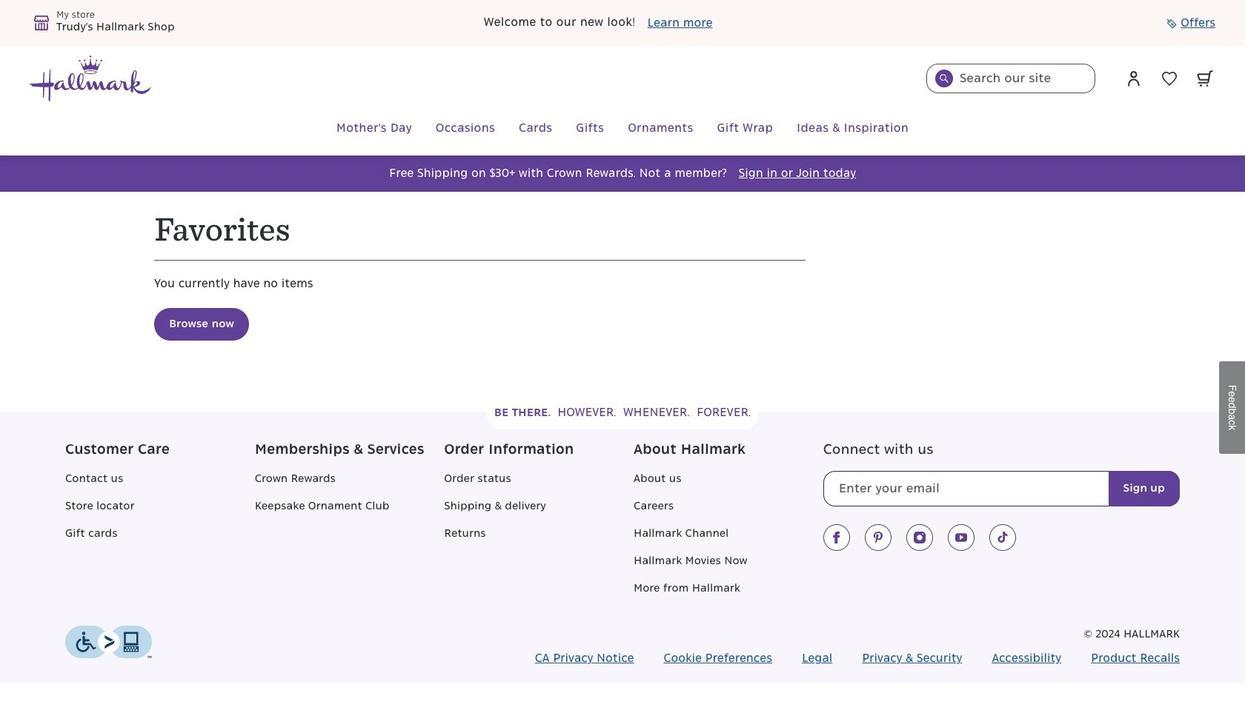 Task type: describe. For each thing, give the bounding box(es) containing it.
order information element
[[444, 442, 634, 609]]

about hallmark element
[[634, 442, 823, 609]]

hallmark logo image
[[30, 56, 151, 102]]

Search search field
[[927, 64, 1096, 93]]

search image
[[940, 74, 949, 83]]

we on youtube image
[[955, 532, 967, 544]]

sign up for email element
[[823, 442, 1180, 507]]

our instagram image
[[914, 532, 926, 544]]

Email email field
[[823, 471, 1180, 507]]



Task type: vqa. For each thing, say whether or not it's contained in the screenshot.
the bottom Offers
no



Task type: locate. For each thing, give the bounding box(es) containing it.
sign in dropdown menu image
[[1125, 70, 1143, 87]]

None search field
[[927, 64, 1096, 93]]

memberships element
[[255, 442, 444, 609]]

we on facebook image
[[831, 532, 843, 544]]

main menu. menu bar
[[30, 102, 1216, 156]]

essential accessibility image
[[65, 626, 152, 659]]

customer care element
[[65, 442, 255, 609]]

view your cart with 0 items. image
[[1197, 70, 1213, 87]]

we on pinterest image
[[872, 532, 884, 544]]

we on tiktok image
[[997, 532, 1009, 544]]



